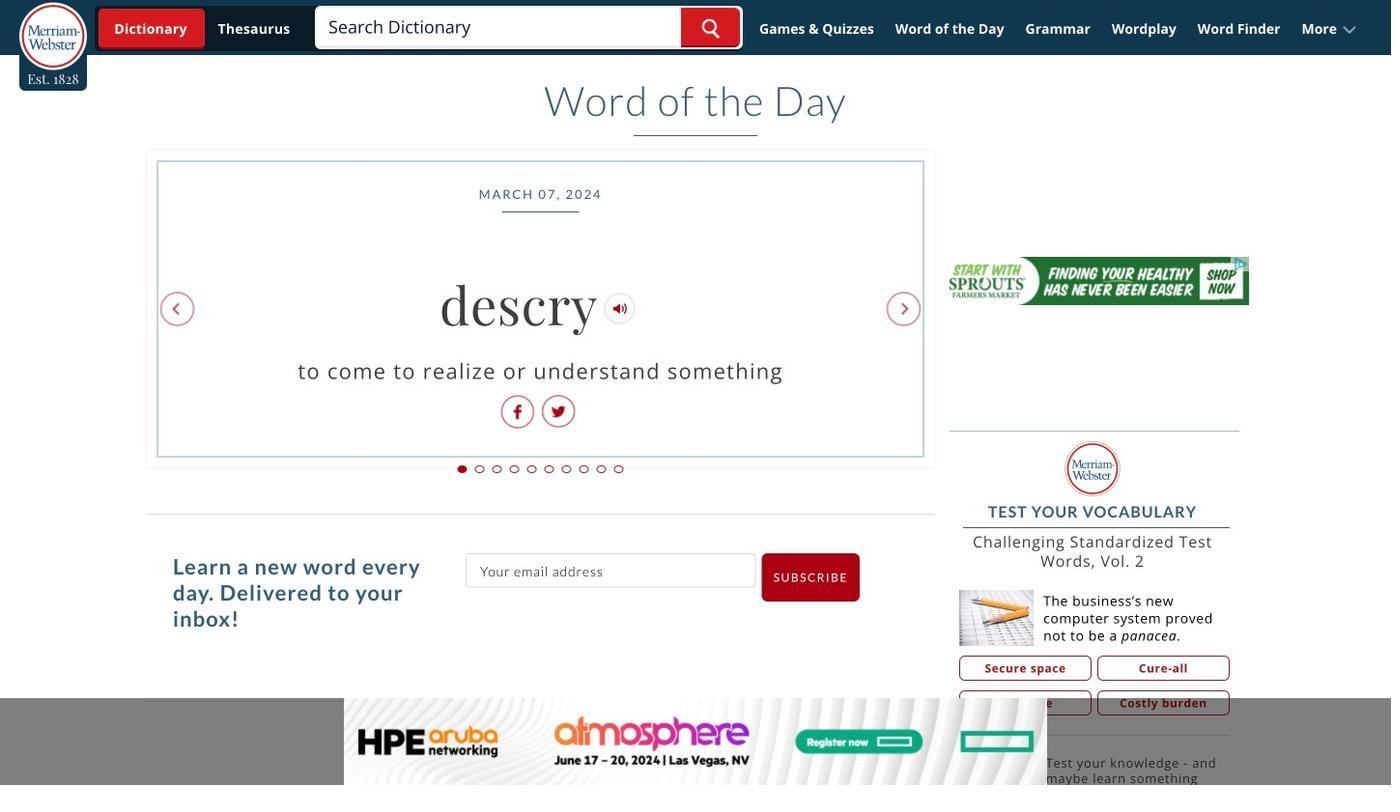 Task type: locate. For each thing, give the bounding box(es) containing it.
0 vertical spatial advertisement element
[[940, 257, 1249, 305]]

search word image
[[701, 19, 720, 39]]

toggle search dictionary/thesaurus image
[[99, 9, 205, 49]]

advertisement element
[[940, 257, 1249, 305], [344, 698, 1047, 785]]

None submit
[[762, 554, 860, 602]]

Search search field
[[317, 8, 740, 47]]

merriam webster - established 1828 image
[[19, 2, 87, 72]]

1 vertical spatial advertisement element
[[344, 698, 1047, 785]]

tab list
[[147, 456, 934, 479]]

merriam webster image
[[1065, 441, 1120, 497]]



Task type: vqa. For each thing, say whether or not it's contained in the screenshot.
Play Quordle: Guess all four words in a limited number of tries.  Each of your guesses must be a real 5-letter word. image
no



Task type: describe. For each thing, give the bounding box(es) containing it.
Your email address text field
[[466, 554, 756, 588]]

a pencil broken in half on top of a test answer sheet image
[[959, 590, 1034, 646]]

true or false image
[[959, 755, 1035, 785]]



